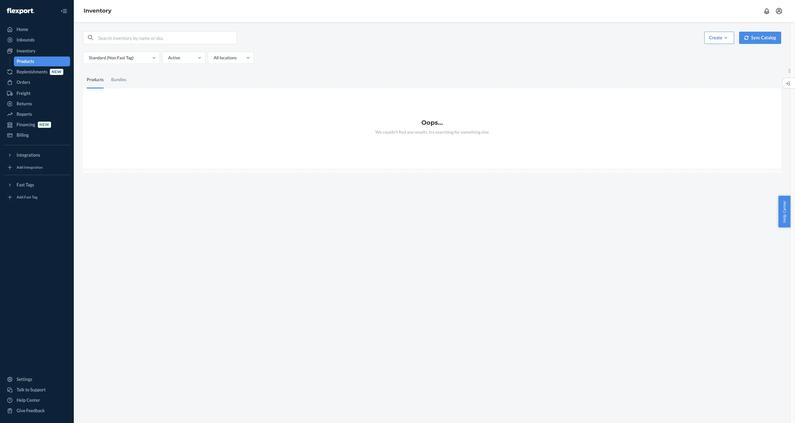 Task type: locate. For each thing, give the bounding box(es) containing it.
0 vertical spatial help
[[782, 214, 787, 223]]

products inside products link
[[17, 59, 34, 64]]

2 add from the top
[[17, 195, 23, 200]]

close navigation image
[[60, 7, 68, 15]]

sync alt image
[[744, 36, 749, 40]]

center
[[782, 201, 787, 213], [27, 398, 40, 403]]

sync
[[751, 35, 760, 40]]

add for add integration
[[17, 165, 23, 170]]

0 vertical spatial help center
[[782, 201, 787, 223]]

new down products link
[[52, 70, 61, 74]]

open notifications image
[[763, 7, 770, 15]]

0 vertical spatial new
[[52, 70, 61, 74]]

0 vertical spatial add
[[17, 165, 23, 170]]

inventory link
[[84, 7, 111, 14], [4, 46, 70, 56]]

1 vertical spatial inventory
[[17, 48, 35, 53]]

0 horizontal spatial products
[[17, 59, 34, 64]]

to
[[25, 387, 29, 393]]

else
[[481, 129, 489, 135]]

results,
[[414, 129, 428, 135]]

1 horizontal spatial inventory link
[[84, 7, 111, 14]]

returns link
[[4, 99, 70, 109]]

0 horizontal spatial new
[[40, 122, 49, 127]]

1 vertical spatial center
[[27, 398, 40, 403]]

add inside 'link'
[[17, 195, 23, 200]]

add for add fast tag
[[17, 195, 23, 200]]

integrations button
[[4, 150, 70, 160]]

0 vertical spatial inventory
[[84, 7, 111, 14]]

help center inside button
[[782, 201, 787, 223]]

settings link
[[4, 375, 70, 385]]

support
[[30, 387, 46, 393]]

products
[[17, 59, 34, 64], [87, 77, 104, 82]]

1 horizontal spatial center
[[782, 201, 787, 213]]

billing
[[17, 133, 29, 138]]

add left integration
[[17, 165, 23, 170]]

home
[[17, 27, 28, 32]]

add fast tag link
[[4, 192, 70, 202]]

1 horizontal spatial inventory
[[84, 7, 111, 14]]

fast tags button
[[4, 180, 70, 190]]

1 vertical spatial products
[[87, 77, 104, 82]]

center inside button
[[782, 201, 787, 213]]

products down 'standard' at the left top of page
[[87, 77, 104, 82]]

feedback
[[26, 408, 45, 414]]

new
[[52, 70, 61, 74], [40, 122, 49, 127]]

freight link
[[4, 89, 70, 98]]

1 vertical spatial fast
[[17, 182, 25, 188]]

0 vertical spatial products
[[17, 59, 34, 64]]

locations
[[220, 55, 237, 60]]

add integration
[[17, 165, 43, 170]]

add fast tag
[[17, 195, 37, 200]]

fast left tag
[[24, 195, 31, 200]]

talk to support button
[[4, 385, 70, 395]]

add down fast tags
[[17, 195, 23, 200]]

(non
[[107, 55, 116, 60]]

inbounds
[[17, 37, 35, 42]]

fast left tags
[[17, 182, 25, 188]]

0 vertical spatial inventory link
[[84, 7, 111, 14]]

add
[[17, 165, 23, 170], [17, 195, 23, 200]]

new down reports link
[[40, 122, 49, 127]]

1 horizontal spatial help center
[[782, 201, 787, 223]]

inbounds link
[[4, 35, 70, 45]]

1 vertical spatial new
[[40, 122, 49, 127]]

1 horizontal spatial new
[[52, 70, 61, 74]]

1 vertical spatial add
[[17, 195, 23, 200]]

help center button
[[779, 196, 790, 227]]

products up the replenishments
[[17, 59, 34, 64]]

1 add from the top
[[17, 165, 23, 170]]

active
[[168, 55, 180, 60]]

1 vertical spatial inventory link
[[4, 46, 70, 56]]

all locations
[[214, 55, 237, 60]]

2 vertical spatial fast
[[24, 195, 31, 200]]

find
[[399, 129, 406, 135]]

home link
[[4, 25, 70, 34]]

fast
[[117, 55, 125, 60], [17, 182, 25, 188], [24, 195, 31, 200]]

financing
[[17, 122, 35, 127]]

0 horizontal spatial help center
[[17, 398, 40, 403]]

fast left tag)
[[117, 55, 125, 60]]

1 horizontal spatial help
[[782, 214, 787, 223]]

help center
[[782, 201, 787, 223], [17, 398, 40, 403]]

0 horizontal spatial inventory link
[[4, 46, 70, 56]]

orders link
[[4, 77, 70, 87]]

couldn't
[[383, 129, 398, 135]]

returns
[[17, 101, 32, 106]]

1 horizontal spatial products
[[87, 77, 104, 82]]

1 vertical spatial help center
[[17, 398, 40, 403]]

inventory
[[84, 7, 111, 14], [17, 48, 35, 53]]

1 vertical spatial help
[[17, 398, 26, 403]]

0 vertical spatial center
[[782, 201, 787, 213]]

oops...
[[421, 119, 443, 126]]

for
[[454, 129, 460, 135]]

try
[[429, 129, 435, 135]]

tag)
[[126, 55, 134, 60]]

talk to support
[[17, 387, 46, 393]]

integrations
[[17, 152, 40, 158]]

help
[[782, 214, 787, 223], [17, 398, 26, 403]]



Task type: describe. For each thing, give the bounding box(es) containing it.
help center link
[[4, 396, 70, 406]]

something
[[461, 129, 480, 135]]

settings
[[17, 377, 32, 382]]

give feedback button
[[4, 406, 70, 416]]

0 horizontal spatial help
[[17, 398, 26, 403]]

standard
[[89, 55, 106, 60]]

products link
[[14, 57, 70, 66]]

flexport logo image
[[7, 8, 34, 14]]

oops... we couldn't find any results, try searching for something else
[[375, 119, 489, 135]]

create button
[[704, 32, 734, 44]]

bundles
[[111, 77, 126, 82]]

tags
[[26, 182, 34, 188]]

integration
[[24, 165, 43, 170]]

reports
[[17, 112, 32, 117]]

talk
[[17, 387, 24, 393]]

we
[[375, 129, 382, 135]]

standard (non fast tag)
[[89, 55, 134, 60]]

replenishments
[[17, 69, 47, 74]]

Search inventory by name or sku text field
[[98, 32, 236, 44]]

new for financing
[[40, 122, 49, 127]]

open account menu image
[[775, 7, 783, 15]]

create
[[709, 35, 722, 40]]

any
[[407, 129, 414, 135]]

give feedback
[[17, 408, 45, 414]]

searching
[[435, 129, 454, 135]]

0 vertical spatial fast
[[117, 55, 125, 60]]

0 horizontal spatial inventory
[[17, 48, 35, 53]]

new for replenishments
[[52, 70, 61, 74]]

give
[[17, 408, 25, 414]]

help inside help center button
[[782, 214, 787, 223]]

add integration link
[[4, 163, 70, 172]]

sync catalog
[[751, 35, 776, 40]]

fast tags
[[17, 182, 34, 188]]

0 horizontal spatial center
[[27, 398, 40, 403]]

reports link
[[4, 109, 70, 119]]

catalog
[[761, 35, 776, 40]]

billing link
[[4, 130, 70, 140]]

fast inside 'link'
[[24, 195, 31, 200]]

fast inside 'dropdown button'
[[17, 182, 25, 188]]

orders
[[17, 80, 30, 85]]

tag
[[32, 195, 37, 200]]

all
[[214, 55, 219, 60]]

freight
[[17, 91, 30, 96]]

sync catalog button
[[739, 32, 781, 44]]



Task type: vqa. For each thing, say whether or not it's contained in the screenshot.
results,
yes



